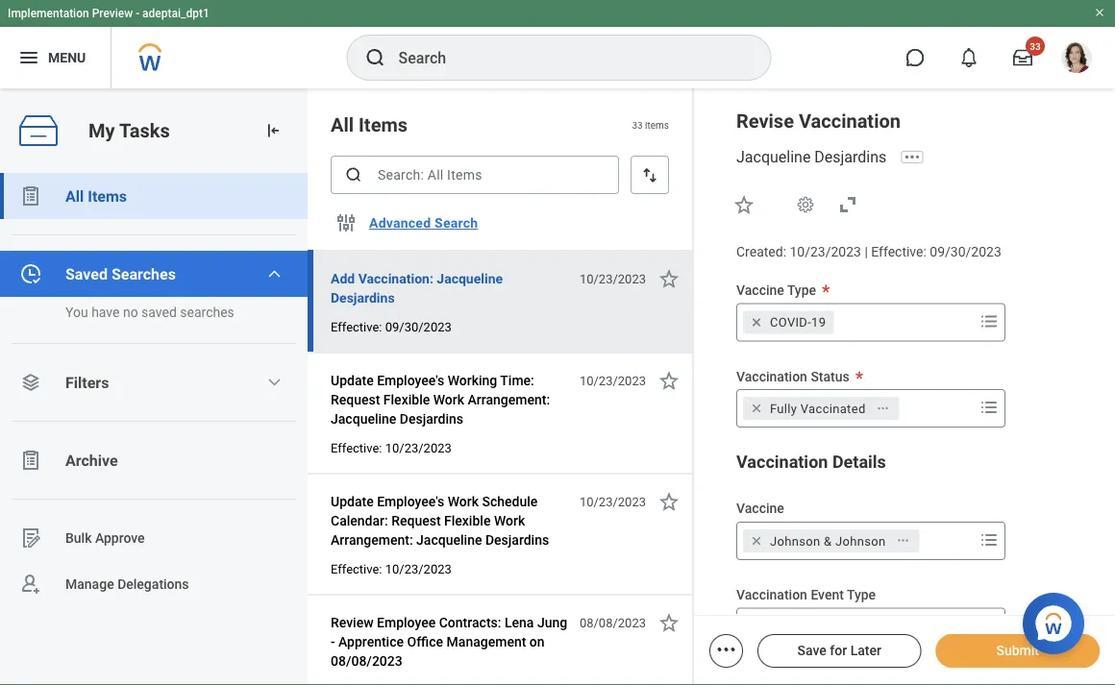 Task type: describe. For each thing, give the bounding box(es) containing it.
saved searches button
[[0, 251, 308, 297]]

vaccinated
[[801, 401, 866, 416]]

add vaccination: jacqueline desjardins
[[331, 271, 503, 306]]

19
[[812, 315, 826, 330]]

adeptai_dpt1
[[142, 7, 209, 20]]

submit
[[996, 643, 1039, 659]]

notifications large image
[[959, 48, 979, 67]]

|
[[865, 244, 868, 260]]

item list element
[[308, 88, 694, 685]]

33 button
[[1002, 37, 1045, 79]]

star image for update employee's work schedule calendar: request flexible work arrangement: jacqueline desjardins
[[658, 490, 681, 513]]

event
[[811, 587, 844, 603]]

covid-19
[[770, 315, 826, 330]]

advanced search
[[369, 215, 478, 231]]

jung
[[537, 615, 567, 631]]

bulk
[[65, 530, 92, 546]]

you
[[65, 304, 88, 320]]

vaccination details
[[736, 452, 886, 473]]

vaccine for vaccine
[[736, 501, 784, 517]]

- inside review employee contracts: lena jung - apprentice office management on 08/08/2023
[[331, 634, 335, 650]]

review employee contracts: lena jung - apprentice office management on 08/08/2023
[[331, 615, 567, 669]]

submit button
[[936, 635, 1100, 668]]

no
[[123, 304, 138, 320]]

vaccination details group
[[736, 451, 1077, 685]]

effective: right "|"
[[871, 244, 927, 260]]

you have no saved searches
[[65, 304, 234, 320]]

jacqueline desjardins element
[[736, 148, 898, 166]]

rename image
[[19, 527, 42, 550]]

vaccine type
[[736, 282, 816, 298]]

33 for 33 items
[[632, 119, 643, 131]]

implementation preview -   adeptai_dpt1
[[8, 7, 209, 20]]

implementation
[[8, 7, 89, 20]]

jacqueline down "revise"
[[736, 148, 811, 166]]

fully vaccinated element
[[770, 400, 866, 417]]

jacqueline desjardins
[[736, 148, 887, 166]]

archive button
[[0, 437, 308, 484]]

fully vaccinated, press delete to clear value. option
[[743, 397, 899, 420]]

fully vaccinated
[[770, 401, 866, 416]]

all items inside all items 'button'
[[65, 187, 127, 205]]

chevron down image for saved searches
[[267, 266, 282, 282]]

fully
[[770, 401, 797, 416]]

perspective image
[[19, 371, 42, 394]]

advanced
[[369, 215, 431, 231]]

update for update employee's working time: request flexible work arrangement: jacqueline desjardins
[[331, 373, 374, 388]]

update employee's working time: request flexible work arrangement: jacqueline desjardins button
[[331, 369, 569, 431]]

later
[[851, 643, 882, 659]]

tasks
[[119, 119, 170, 142]]

effective: for add vaccination: jacqueline desjardins
[[331, 320, 382, 334]]

delegations
[[117, 576, 189, 592]]

2 johnson from the left
[[835, 534, 886, 548]]

08/08/2023 inside review employee contracts: lena jung - apprentice office management on 08/08/2023
[[331, 653, 403, 669]]

manage
[[65, 576, 114, 592]]

filters button
[[0, 360, 308, 406]]

Search Workday  search field
[[399, 37, 731, 79]]

gear image
[[796, 195, 815, 214]]

menu button
[[0, 27, 111, 88]]

items inside 'button'
[[88, 187, 127, 205]]

clock check image
[[19, 262, 42, 286]]

save
[[798, 643, 827, 659]]

you have no saved searches button
[[0, 297, 288, 328]]

menu banner
[[0, 0, 1115, 88]]

update employee's work schedule calendar: request flexible work arrangement: jacqueline desjardins button
[[331, 490, 569, 552]]

covid-
[[770, 315, 812, 330]]

vaccination for vaccination event type
[[736, 587, 807, 603]]

flexible inside update employee's working time: request flexible work arrangement: jacqueline desjardins
[[383, 392, 430, 408]]

my
[[88, 119, 115, 142]]

3 prompts image from the top
[[978, 529, 1001, 552]]

desjardins inside update employee's work schedule calendar: request flexible work arrangement: jacqueline desjardins
[[485, 532, 549, 548]]

for
[[830, 643, 847, 659]]

33 items
[[632, 119, 669, 131]]

- inside 'menu' banner
[[136, 7, 140, 20]]

all items button
[[0, 173, 308, 219]]

review employee contracts: lena jung - apprentice office management on 08/08/2023 button
[[331, 611, 569, 673]]

filters
[[65, 374, 109, 392]]

created: 10/23/2023 | effective: 09/30/2023
[[736, 244, 1002, 260]]

effective: 10/23/2023 for arrangement:
[[331, 562, 452, 576]]

all items inside item list "element"
[[331, 113, 408, 136]]

johnson & johnson element
[[770, 532, 886, 550]]

x small image
[[747, 531, 766, 551]]

advanced search button
[[361, 204, 486, 242]]

covid-19 element
[[770, 314, 826, 331]]

bulk approve link
[[0, 515, 308, 561]]

items inside item list "element"
[[359, 113, 408, 136]]

status
[[811, 369, 850, 384]]

working
[[448, 373, 497, 388]]

vaccination details button
[[736, 452, 886, 473]]

vaccination:
[[358, 271, 433, 286]]

update employee's working time: request flexible work arrangement: jacqueline desjardins
[[331, 373, 550, 427]]

bulk approve
[[65, 530, 145, 546]]

menu
[[48, 50, 86, 65]]

x small image for vaccine type
[[747, 313, 766, 332]]

management
[[447, 634, 526, 650]]

calendar:
[[331, 513, 388, 529]]

33 for 33
[[1030, 40, 1041, 52]]

sort image
[[640, 165, 660, 185]]

1 horizontal spatial related actions image
[[896, 534, 910, 548]]

prompts image for type
[[978, 310, 1001, 333]]



Task type: vqa. For each thing, say whether or not it's contained in the screenshot.
ENTER YOUR COMMENT at the left bottom
no



Task type: locate. For each thing, give the bounding box(es) containing it.
0 vertical spatial x small image
[[747, 313, 766, 332]]

add
[[331, 271, 355, 286]]

33 inside button
[[1030, 40, 1041, 52]]

request inside update employee's work schedule calendar: request flexible work arrangement: jacqueline desjardins
[[391, 513, 441, 529]]

x small image left covid-
[[747, 313, 766, 332]]

2 star image from the top
[[658, 490, 681, 513]]

1 vertical spatial star image
[[658, 490, 681, 513]]

arrangement: inside update employee's working time: request flexible work arrangement: jacqueline desjardins
[[468, 392, 550, 408]]

2 employee's from the top
[[377, 494, 444, 510]]

0 horizontal spatial all items
[[65, 187, 127, 205]]

list
[[0, 173, 308, 608]]

employee's for flexible
[[377, 373, 444, 388]]

effective: 10/23/2023 up employee
[[331, 562, 452, 576]]

10/23/2023
[[790, 244, 861, 260], [580, 272, 646, 286], [580, 374, 646, 388], [385, 441, 452, 455], [580, 495, 646, 509], [385, 562, 452, 576]]

update employee's work schedule calendar: request flexible work arrangement: jacqueline desjardins
[[331, 494, 549, 548]]

33 inside item list "element"
[[632, 119, 643, 131]]

1 vertical spatial all
[[65, 187, 84, 205]]

2 x small image from the top
[[747, 399, 766, 418]]

x small image
[[747, 313, 766, 332], [747, 399, 766, 418]]

33 left profile logan mcneil image
[[1030, 40, 1041, 52]]

johnson & johnson
[[770, 534, 886, 548]]

1 horizontal spatial -
[[331, 634, 335, 650]]

0 horizontal spatial -
[[136, 7, 140, 20]]

johnson & johnson, press delete to clear value. option
[[743, 530, 919, 553]]

arrangement: down calendar:
[[331, 532, 413, 548]]

0 vertical spatial 33
[[1030, 40, 1041, 52]]

fullscreen image
[[836, 193, 859, 216]]

vaccine
[[736, 282, 784, 298], [736, 501, 784, 517]]

1 vertical spatial flexible
[[444, 513, 491, 529]]

preview
[[92, 7, 133, 20]]

Search: All Items text field
[[331, 156, 619, 194]]

1 horizontal spatial star image
[[733, 193, 756, 216]]

1 vertical spatial arrangement:
[[331, 532, 413, 548]]

chevron down image for filters
[[267, 375, 282, 390]]

1 horizontal spatial items
[[359, 113, 408, 136]]

clipboard image left the archive
[[19, 449, 42, 472]]

chevron down image inside saved searches dropdown button
[[267, 266, 282, 282]]

employee's inside update employee's work schedule calendar: request flexible work arrangement: jacqueline desjardins
[[377, 494, 444, 510]]

items
[[645, 119, 669, 131]]

my tasks
[[88, 119, 170, 142]]

0 vertical spatial star image
[[733, 193, 756, 216]]

flexible
[[383, 392, 430, 408], [444, 513, 491, 529]]

flexible inside update employee's work schedule calendar: request flexible work arrangement: jacqueline desjardins
[[444, 513, 491, 529]]

2 vertical spatial work
[[494, 513, 525, 529]]

1 horizontal spatial all
[[331, 113, 354, 136]]

office
[[407, 634, 443, 650]]

1 horizontal spatial arrangement:
[[468, 392, 550, 408]]

0 vertical spatial chevron down image
[[267, 266, 282, 282]]

vaccine up x small icon
[[736, 501, 784, 517]]

0 horizontal spatial 08/08/2023
[[331, 653, 403, 669]]

vaccination up jacqueline desjardins element at the right top of page
[[799, 110, 901, 132]]

x small image for vaccination status
[[747, 399, 766, 418]]

have
[[91, 304, 120, 320]]

vaccination down 'fully'
[[736, 452, 828, 473]]

0 vertical spatial all items
[[331, 113, 408, 136]]

desjardins down working
[[400, 411, 463, 427]]

jacqueline inside the add vaccination: jacqueline desjardins
[[437, 271, 503, 286]]

time:
[[500, 373, 534, 388]]

1 employee's from the top
[[377, 373, 444, 388]]

all right 'transformation import' image
[[331, 113, 354, 136]]

vaccination event type
[[736, 587, 876, 603]]

- down review
[[331, 634, 335, 650]]

1 vertical spatial 08/08/2023
[[331, 653, 403, 669]]

1 vertical spatial -
[[331, 634, 335, 650]]

update
[[331, 373, 374, 388], [331, 494, 374, 510]]

lena
[[505, 615, 534, 631]]

clipboard image for all items
[[19, 185, 42, 208]]

archive
[[65, 451, 118, 470]]

0 vertical spatial prompts image
[[978, 310, 1001, 333]]

employee's inside update employee's working time: request flexible work arrangement: jacqueline desjardins
[[377, 373, 444, 388]]

desjardins down 'schedule'
[[485, 532, 549, 548]]

work down working
[[433, 392, 464, 408]]

employee's up calendar:
[[377, 494, 444, 510]]

0 vertical spatial -
[[136, 7, 140, 20]]

effective:
[[871, 244, 927, 260], [331, 320, 382, 334], [331, 441, 382, 455], [331, 562, 382, 576]]

update down effective: 09/30/2023
[[331, 373, 374, 388]]

08/08/2023 right jung
[[580, 616, 646, 630]]

0 vertical spatial type
[[787, 282, 816, 298]]

jacqueline
[[736, 148, 811, 166], [437, 271, 503, 286], [331, 411, 396, 427], [416, 532, 482, 548]]

related actions image
[[896, 534, 910, 548], [715, 638, 738, 662]]

flexible down 'schedule'
[[444, 513, 491, 529]]

- right preview
[[136, 7, 140, 20]]

searches
[[180, 304, 234, 320]]

type
[[787, 282, 816, 298], [847, 587, 876, 603]]

saved searches
[[65, 265, 176, 283]]

0 vertical spatial effective: 10/23/2023
[[331, 441, 452, 455]]

08/08/2023 down the apprentice
[[331, 653, 403, 669]]

1 vertical spatial items
[[88, 187, 127, 205]]

transformation import image
[[263, 121, 283, 140]]

1 star image from the top
[[658, 267, 681, 290]]

related actions image left save
[[715, 638, 738, 662]]

request right calendar:
[[391, 513, 441, 529]]

searches
[[111, 265, 176, 283]]

prompts image
[[978, 310, 1001, 333], [978, 396, 1001, 419], [978, 529, 1001, 552]]

save for later button
[[758, 635, 922, 668]]

work left 'schedule'
[[448, 494, 479, 510]]

type up covid-19 element
[[787, 282, 816, 298]]

0 vertical spatial employee's
[[377, 373, 444, 388]]

2 vaccine from the top
[[736, 501, 784, 517]]

0 horizontal spatial all
[[65, 187, 84, 205]]

vaccination for vaccination status
[[736, 369, 807, 384]]

1 effective: 10/23/2023 from the top
[[331, 441, 452, 455]]

0 horizontal spatial 09/30/2023
[[385, 320, 452, 334]]

user plus image
[[19, 573, 42, 596]]

0 vertical spatial 08/08/2023
[[580, 616, 646, 630]]

justify image
[[17, 46, 40, 69]]

1 vertical spatial type
[[847, 587, 876, 603]]

x small image inside the covid-19, press delete to clear value. option
[[747, 313, 766, 332]]

0 horizontal spatial arrangement:
[[331, 532, 413, 548]]

update for update employee's work schedule calendar: request flexible work arrangement: jacqueline desjardins
[[331, 494, 374, 510]]

1 vertical spatial star image
[[658, 369, 681, 392]]

type inside vaccination details group
[[847, 587, 876, 603]]

johnson
[[770, 534, 821, 548], [835, 534, 886, 548]]

flexible down effective: 09/30/2023
[[383, 392, 430, 408]]

close environment banner image
[[1094, 7, 1106, 18]]

profile logan mcneil image
[[1061, 42, 1092, 77]]

x small image left 'fully'
[[747, 399, 766, 418]]

items
[[359, 113, 408, 136], [88, 187, 127, 205]]

inbox large image
[[1013, 48, 1033, 67]]

2 prompts image from the top
[[978, 396, 1001, 419]]

on
[[530, 634, 545, 650]]

arrangement: inside update employee's work schedule calendar: request flexible work arrangement: jacqueline desjardins
[[331, 532, 413, 548]]

effective: up calendar:
[[331, 441, 382, 455]]

clipboard image up clock check "image"
[[19, 185, 42, 208]]

effective: 10/23/2023
[[331, 441, 452, 455], [331, 562, 452, 576]]

2 chevron down image from the top
[[267, 375, 282, 390]]

clipboard image inside all items 'button'
[[19, 185, 42, 208]]

1 clipboard image from the top
[[19, 185, 42, 208]]

&
[[824, 534, 832, 548]]

vaccine inside vaccination details group
[[736, 501, 784, 517]]

0 vertical spatial related actions image
[[896, 534, 910, 548]]

update inside update employee's work schedule calendar: request flexible work arrangement: jacqueline desjardins
[[331, 494, 374, 510]]

2 effective: 10/23/2023 from the top
[[331, 562, 452, 576]]

1 vertical spatial x small image
[[747, 399, 766, 418]]

0 horizontal spatial flexible
[[383, 392, 430, 408]]

jacqueline down search
[[437, 271, 503, 286]]

desjardins
[[815, 148, 887, 166], [331, 290, 395, 306], [400, 411, 463, 427], [485, 532, 549, 548]]

vaccine down created:
[[736, 282, 784, 298]]

related actions image
[[876, 402, 890, 415]]

request inside update employee's working time: request flexible work arrangement: jacqueline desjardins
[[331, 392, 380, 408]]

1 vertical spatial chevron down image
[[267, 375, 282, 390]]

all up saved
[[65, 187, 84, 205]]

manage delegations link
[[0, 561, 308, 608]]

star image
[[658, 267, 681, 290], [658, 490, 681, 513], [658, 611, 681, 635]]

1 vertical spatial all items
[[65, 187, 127, 205]]

0 vertical spatial flexible
[[383, 392, 430, 408]]

saved
[[65, 265, 108, 283]]

0 vertical spatial search image
[[364, 46, 387, 69]]

1 vaccine from the top
[[736, 282, 784, 298]]

09/30/2023 inside item list "element"
[[385, 320, 452, 334]]

jacqueline inside update employee's work schedule calendar: request flexible work arrangement: jacqueline desjardins
[[416, 532, 482, 548]]

0 horizontal spatial 33
[[632, 119, 643, 131]]

0 horizontal spatial request
[[331, 392, 380, 408]]

1 vertical spatial update
[[331, 494, 374, 510]]

1 vertical spatial 33
[[632, 119, 643, 131]]

manage delegations
[[65, 576, 189, 592]]

desjardins down add
[[331, 290, 395, 306]]

contracts:
[[439, 615, 501, 631]]

1 vertical spatial effective: 10/23/2023
[[331, 562, 452, 576]]

0 vertical spatial request
[[331, 392, 380, 408]]

schedule
[[482, 494, 538, 510]]

33 left items
[[632, 119, 643, 131]]

add vaccination: jacqueline desjardins button
[[331, 267, 569, 310]]

chevron down image
[[267, 266, 282, 282], [267, 375, 282, 390]]

vaccination left event
[[736, 587, 807, 603]]

revise vaccination
[[736, 110, 901, 132]]

employee
[[377, 615, 436, 631]]

effective: 09/30/2023
[[331, 320, 452, 334]]

1 horizontal spatial 08/08/2023
[[580, 616, 646, 630]]

request down effective: 09/30/2023
[[331, 392, 380, 408]]

0 vertical spatial work
[[433, 392, 464, 408]]

effective: down calendar:
[[331, 562, 382, 576]]

effective: down add
[[331, 320, 382, 334]]

vaccination
[[799, 110, 901, 132], [736, 369, 807, 384], [736, 452, 828, 473], [736, 587, 807, 603]]

1 horizontal spatial type
[[847, 587, 876, 603]]

created:
[[736, 244, 786, 260]]

prompts image for status
[[978, 396, 1001, 419]]

employee's down effective: 09/30/2023
[[377, 373, 444, 388]]

star image for add vaccination: jacqueline desjardins
[[658, 267, 681, 290]]

configure image
[[335, 212, 358, 235]]

1 update from the top
[[331, 373, 374, 388]]

approve
[[95, 530, 145, 546]]

type right event
[[847, 587, 876, 603]]

0 vertical spatial all
[[331, 113, 354, 136]]

1 johnson from the left
[[770, 534, 821, 548]]

1 horizontal spatial 09/30/2023
[[930, 244, 1002, 260]]

desjardins up fullscreen 'icon'
[[815, 148, 887, 166]]

effective: 10/23/2023 for jacqueline
[[331, 441, 452, 455]]

vaccination up 'fully'
[[736, 369, 807, 384]]

clipboard image inside archive button
[[19, 449, 42, 472]]

update up calendar:
[[331, 494, 374, 510]]

1 vertical spatial related actions image
[[715, 638, 738, 662]]

1 prompts image from the top
[[978, 310, 1001, 333]]

1 horizontal spatial johnson
[[835, 534, 886, 548]]

1 vertical spatial employee's
[[377, 494, 444, 510]]

star image
[[733, 193, 756, 216], [658, 369, 681, 392]]

0 horizontal spatial related actions image
[[715, 638, 738, 662]]

work
[[433, 392, 464, 408], [448, 494, 479, 510], [494, 513, 525, 529]]

0 vertical spatial star image
[[658, 267, 681, 290]]

0 vertical spatial update
[[331, 373, 374, 388]]

search
[[435, 215, 478, 231]]

search image
[[364, 46, 387, 69], [344, 165, 363, 185]]

1 horizontal spatial 33
[[1030, 40, 1041, 52]]

request
[[331, 392, 380, 408], [391, 513, 441, 529]]

all inside item list "element"
[[331, 113, 354, 136]]

1 vertical spatial clipboard image
[[19, 449, 42, 472]]

1 horizontal spatial flexible
[[444, 513, 491, 529]]

0 vertical spatial 09/30/2023
[[930, 244, 1002, 260]]

2 clipboard image from the top
[[19, 449, 42, 472]]

save for later
[[798, 643, 882, 659]]

-
[[136, 7, 140, 20], [331, 634, 335, 650]]

08/08/2023
[[580, 616, 646, 630], [331, 653, 403, 669]]

effective: 10/23/2023 down update employee's working time: request flexible work arrangement: jacqueline desjardins
[[331, 441, 452, 455]]

effective: for update employee's working time: request flexible work arrangement: jacqueline desjardins
[[331, 441, 382, 455]]

clipboard image for archive
[[19, 449, 42, 472]]

all items
[[331, 113, 408, 136], [65, 187, 127, 205]]

0 vertical spatial vaccine
[[736, 282, 784, 298]]

1 vertical spatial prompts image
[[978, 396, 1001, 419]]

vaccine for vaccine type
[[736, 282, 784, 298]]

employee's
[[377, 373, 444, 388], [377, 494, 444, 510]]

1 chevron down image from the top
[[267, 266, 282, 282]]

effective: for update employee's work schedule calendar: request flexible work arrangement: jacqueline desjardins
[[331, 562, 382, 576]]

0 vertical spatial arrangement:
[[468, 392, 550, 408]]

2 vertical spatial star image
[[658, 611, 681, 635]]

0 horizontal spatial items
[[88, 187, 127, 205]]

review
[[331, 615, 374, 631]]

johnson left the "&" on the right bottom of page
[[770, 534, 821, 548]]

jacqueline down effective: 09/30/2023
[[331, 411, 396, 427]]

1 vertical spatial 09/30/2023
[[385, 320, 452, 334]]

3 star image from the top
[[658, 611, 681, 635]]

vaccination for vaccination details
[[736, 452, 828, 473]]

desjardins inside the add vaccination: jacqueline desjardins
[[331, 290, 395, 306]]

1 horizontal spatial request
[[391, 513, 441, 529]]

work down 'schedule'
[[494, 513, 525, 529]]

revise
[[736, 110, 794, 132]]

work inside update employee's working time: request flexible work arrangement: jacqueline desjardins
[[433, 392, 464, 408]]

all inside 'button'
[[65, 187, 84, 205]]

employee's for request
[[377, 494, 444, 510]]

09/30/2023
[[930, 244, 1002, 260], [385, 320, 452, 334]]

jacqueline inside update employee's working time: request flexible work arrangement: jacqueline desjardins
[[331, 411, 396, 427]]

1 vertical spatial search image
[[344, 165, 363, 185]]

covid-19, press delete to clear value. option
[[743, 311, 834, 334]]

0 vertical spatial items
[[359, 113, 408, 136]]

2 update from the top
[[331, 494, 374, 510]]

1 horizontal spatial all items
[[331, 113, 408, 136]]

star image for review employee contracts: lena jung - apprentice office management on 08/08/2023
[[658, 611, 681, 635]]

list containing all items
[[0, 173, 308, 608]]

apprentice
[[338, 634, 404, 650]]

arrangement:
[[468, 392, 550, 408], [331, 532, 413, 548]]

0 horizontal spatial type
[[787, 282, 816, 298]]

update inside update employee's working time: request flexible work arrangement: jacqueline desjardins
[[331, 373, 374, 388]]

arrangement: down time:
[[468, 392, 550, 408]]

related actions image right johnson & johnson
[[896, 534, 910, 548]]

clipboard image
[[19, 185, 42, 208], [19, 449, 42, 472]]

jacqueline down 'schedule'
[[416, 532, 482, 548]]

details
[[832, 452, 886, 473]]

saved
[[141, 304, 177, 320]]

2 vertical spatial prompts image
[[978, 529, 1001, 552]]

1 x small image from the top
[[747, 313, 766, 332]]

0 horizontal spatial star image
[[658, 369, 681, 392]]

0 horizontal spatial johnson
[[770, 534, 821, 548]]

desjardins inside update employee's working time: request flexible work arrangement: jacqueline desjardins
[[400, 411, 463, 427]]

0 vertical spatial clipboard image
[[19, 185, 42, 208]]

my tasks element
[[0, 88, 308, 685]]

1 vertical spatial work
[[448, 494, 479, 510]]

johnson right the "&" on the right bottom of page
[[835, 534, 886, 548]]

1 vertical spatial request
[[391, 513, 441, 529]]

vaccination status
[[736, 369, 850, 384]]

1 vertical spatial vaccine
[[736, 501, 784, 517]]



